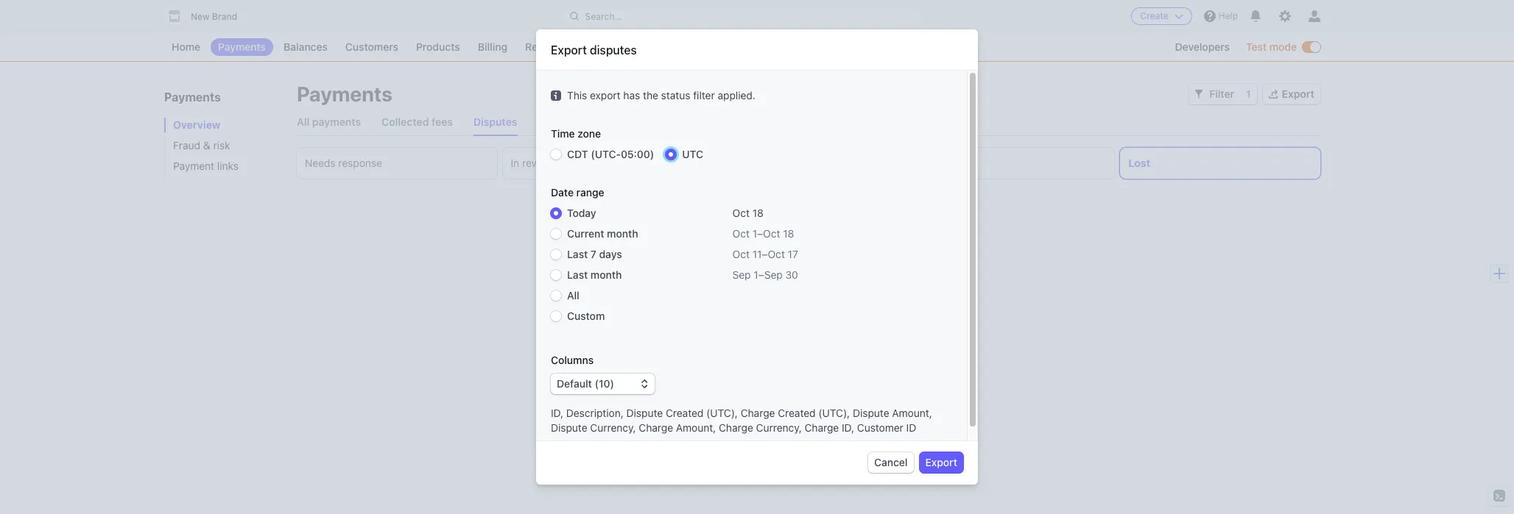 Task type: locate. For each thing, give the bounding box(es) containing it.
test for test disputes that weren't decided in your favor will show up here. you can use
[[661, 417, 682, 429]]

18 up the oct 1 – oct 18
[[753, 207, 764, 220]]

1 tab list from the top
[[297, 109, 1321, 136]]

0 vertical spatial id,
[[551, 407, 564, 420]]

0 vertical spatial –
[[757, 228, 763, 240]]

2 test from the top
[[749, 431, 767, 444]]

marked
[[748, 446, 783, 459]]

1 up 11
[[753, 228, 757, 240]]

lost button
[[1121, 148, 1321, 179]]

oct
[[733, 207, 750, 220], [733, 228, 750, 240], [763, 228, 780, 240], [733, 248, 750, 261], [768, 248, 785, 261]]

disputed down the favor at the right bottom of the page
[[864, 431, 905, 444]]

oct for 18
[[733, 207, 750, 220]]

payments up all payments
[[297, 82, 393, 106]]

here.
[[661, 431, 686, 444]]

&
[[203, 139, 210, 152]]

all
[[297, 116, 310, 128], [538, 116, 551, 128], [567, 289, 580, 302]]

1 vertical spatial last
[[567, 269, 588, 281]]

–
[[757, 228, 763, 240], [762, 248, 768, 261], [758, 269, 764, 281]]

custom
[[567, 310, 605, 323]]

1 horizontal spatial payments
[[779, 394, 848, 411]]

last
[[567, 248, 588, 261], [567, 269, 588, 281]]

disputes inside test disputes that weren't decided in your favor will show up here. you can use
[[684, 417, 725, 429]]

test inside 'test cards' link
[[749, 431, 767, 444]]

1 vertical spatial amount,
[[676, 422, 716, 435]]

mode
[[1270, 41, 1297, 53]]

1 vertical spatial test
[[749, 431, 767, 444]]

dispute
[[627, 407, 663, 420], [853, 407, 889, 420], [551, 422, 588, 435]]

test
[[1246, 41, 1267, 53], [661, 417, 682, 429]]

created up to
[[778, 407, 816, 420]]

30
[[786, 269, 798, 281]]

oct left 17
[[768, 248, 785, 261]]

oct down oct 18
[[733, 228, 750, 240]]

payment links link
[[164, 159, 282, 174]]

1 vertical spatial payments
[[779, 394, 848, 411]]

1 horizontal spatial export
[[926, 457, 958, 469]]

0 vertical spatial payments
[[312, 116, 361, 128]]

dispute up the "here."
[[627, 407, 663, 420]]

1 horizontal spatial created
[[778, 407, 816, 420]]

0 vertical spatial month
[[607, 228, 638, 240]]

fraud & risk
[[173, 139, 230, 152]]

a
[[855, 431, 861, 444]]

fees
[[432, 116, 453, 128]]

all left time
[[538, 116, 551, 128]]

1 horizontal spatial all
[[538, 116, 551, 128]]

sep
[[733, 269, 751, 281], [764, 269, 783, 281]]

1 down 11
[[754, 269, 758, 281]]

0 horizontal spatial test
[[661, 417, 682, 429]]

export button
[[1263, 84, 1321, 105], [920, 453, 963, 474]]

11
[[753, 248, 762, 261]]

(utc), up can on the bottom left of page
[[707, 407, 738, 420]]

1 vertical spatial month
[[591, 269, 622, 281]]

dispute down description,
[[551, 422, 588, 435]]

test up the "here."
[[661, 417, 682, 429]]

id,
[[551, 407, 564, 420], [842, 422, 855, 435]]

applied.
[[718, 89, 756, 102]]

1 horizontal spatial 18
[[783, 228, 794, 240]]

month up the days
[[607, 228, 638, 240]]

1 horizontal spatial test
[[1246, 41, 1267, 53]]

reports link
[[518, 38, 571, 56]]

0 horizontal spatial 18
[[753, 207, 764, 220]]

to simulate a disputed transaction that's marked as lost.
[[661, 431, 905, 459]]

0 vertical spatial export button
[[1263, 84, 1321, 105]]

id, left description,
[[551, 407, 564, 420]]

payment links
[[173, 160, 239, 172]]

0 vertical spatial test
[[749, 394, 776, 411]]

1 vertical spatial 1
[[753, 228, 757, 240]]

fraud
[[173, 139, 200, 152]]

dispute up customer
[[853, 407, 889, 420]]

connect link
[[574, 38, 630, 56]]

disputed inside to simulate a disputed transaction that's marked as lost.
[[864, 431, 905, 444]]

– up 11
[[757, 228, 763, 240]]

0 horizontal spatial disputes
[[590, 43, 637, 57]]

brand
[[212, 11, 237, 22]]

oct left 11
[[733, 248, 750, 261]]

2 currency, from the left
[[756, 422, 802, 435]]

0 horizontal spatial sep
[[733, 269, 751, 281]]

all up the needs
[[297, 116, 310, 128]]

use
[[729, 431, 746, 444]]

1 vertical spatial disputes
[[684, 417, 725, 429]]

this
[[567, 89, 587, 102]]

amount, up 'id'
[[892, 407, 932, 420]]

– down the oct 11 – oct 17
[[758, 269, 764, 281]]

developers
[[1175, 41, 1230, 53]]

disputed
[[684, 394, 745, 411], [864, 431, 905, 444]]

2 vertical spatial –
[[758, 269, 764, 281]]

overview link
[[164, 118, 282, 133]]

id, left a
[[842, 422, 855, 435]]

created up the "here."
[[666, 407, 704, 420]]

last down last 7 days
[[567, 269, 588, 281]]

1 vertical spatial tab list
[[297, 148, 1321, 179]]

month down the days
[[591, 269, 622, 281]]

all transactions
[[538, 116, 615, 128]]

review
[[522, 157, 553, 169]]

– for oct 18
[[757, 228, 763, 240]]

0 horizontal spatial all
[[297, 116, 310, 128]]

the
[[643, 89, 658, 102]]

1 horizontal spatial currency,
[[756, 422, 802, 435]]

disputes for test
[[684, 417, 725, 429]]

export button down 'mode'
[[1263, 84, 1321, 105]]

– up sep 1 – sep 30
[[762, 248, 768, 261]]

(utc), up simulate at right bottom
[[819, 407, 850, 420]]

developers link
[[1168, 38, 1238, 56]]

0 horizontal spatial created
[[666, 407, 704, 420]]

last left 7
[[567, 248, 588, 261]]

customers
[[345, 41, 398, 53]]

charge
[[741, 407, 775, 420], [639, 422, 673, 435], [719, 422, 753, 435], [805, 422, 839, 435]]

transaction
[[661, 446, 715, 459]]

month for current month
[[607, 228, 638, 240]]

0 horizontal spatial export
[[551, 43, 587, 57]]

all up custom
[[567, 289, 580, 302]]

2 tab list from the top
[[297, 148, 1321, 179]]

description,
[[566, 407, 624, 420]]

2 last from the top
[[567, 269, 588, 281]]

tab list containing all payments
[[297, 109, 1321, 136]]

amount,
[[892, 407, 932, 420], [676, 422, 716, 435]]

0 horizontal spatial (utc),
[[707, 407, 738, 420]]

17
[[788, 248, 798, 261]]

Search… search field
[[562, 7, 923, 25]]

payments up needs response
[[312, 116, 361, 128]]

0 vertical spatial disputes
[[590, 43, 637, 57]]

0 horizontal spatial currency,
[[590, 422, 636, 435]]

0 horizontal spatial amount,
[[676, 422, 716, 435]]

1 right filter
[[1246, 88, 1251, 100]]

0 vertical spatial export
[[551, 43, 587, 57]]

18
[[753, 207, 764, 220], [783, 228, 794, 240]]

favor
[[864, 417, 888, 429]]

oct for 11
[[733, 248, 750, 261]]

payments up overview
[[164, 91, 221, 104]]

1 vertical spatial 18
[[783, 228, 794, 240]]

1 for sep 30
[[754, 269, 758, 281]]

2 vertical spatial 1
[[754, 269, 758, 281]]

0 vertical spatial disputed
[[684, 394, 745, 411]]

18 up 17
[[783, 228, 794, 240]]

disputed up that in the left bottom of the page
[[684, 394, 745, 411]]

1 vertical spatial export button
[[920, 453, 963, 474]]

0 vertical spatial test
[[1246, 41, 1267, 53]]

in
[[511, 157, 519, 169]]

test up 'weren't'
[[749, 394, 776, 411]]

amount, up transaction
[[676, 422, 716, 435]]

2 horizontal spatial export
[[1282, 88, 1315, 100]]

1 vertical spatial test
[[661, 417, 682, 429]]

new
[[191, 11, 210, 22]]

new brand button
[[164, 6, 252, 27]]

test left 'mode'
[[1246, 41, 1267, 53]]

payments up decided
[[779, 394, 848, 411]]

tab list
[[297, 109, 1321, 136], [297, 148, 1321, 179]]

1 vertical spatial disputed
[[864, 431, 905, 444]]

balances
[[284, 41, 328, 53]]

risk
[[213, 139, 230, 152]]

disputes link
[[474, 109, 517, 136]]

sep down the oct 11 – oct 17
[[733, 269, 751, 281]]

disputes down search…
[[590, 43, 637, 57]]

1 horizontal spatial id,
[[842, 422, 855, 435]]

1
[[1246, 88, 1251, 100], [753, 228, 757, 240], [754, 269, 758, 281]]

oct up the oct 1 – oct 18
[[733, 207, 750, 220]]

time
[[551, 127, 575, 140]]

reports
[[525, 41, 563, 53]]

1 vertical spatial id,
[[842, 422, 855, 435]]

simulate
[[812, 431, 852, 444]]

payment
[[173, 160, 214, 172]]

1 horizontal spatial sep
[[764, 269, 783, 281]]

0 vertical spatial 18
[[753, 207, 764, 220]]

all for all transactions
[[538, 116, 551, 128]]

test up marked
[[749, 431, 767, 444]]

disputes
[[590, 43, 637, 57], [684, 417, 725, 429]]

1 vertical spatial export
[[1282, 88, 1315, 100]]

oct 18
[[733, 207, 764, 220]]

has
[[623, 89, 640, 102]]

0 vertical spatial last
[[567, 248, 588, 261]]

1 horizontal spatial disputed
[[864, 431, 905, 444]]

1 horizontal spatial disputes
[[684, 417, 725, 429]]

0 horizontal spatial payments
[[312, 116, 361, 128]]

export button down up on the right bottom of the page
[[920, 453, 963, 474]]

no
[[661, 394, 681, 411]]

needs response button
[[297, 148, 497, 179]]

0 horizontal spatial dispute
[[551, 422, 588, 435]]

1 horizontal spatial dispute
[[627, 407, 663, 420]]

products link
[[409, 38, 468, 56]]

export
[[551, 43, 587, 57], [1282, 88, 1315, 100], [926, 457, 958, 469]]

this export has the status filter applied.
[[567, 89, 756, 102]]

1 last from the top
[[567, 248, 588, 261]]

0 vertical spatial tab list
[[297, 109, 1321, 136]]

0 horizontal spatial disputed
[[684, 394, 745, 411]]

sep left 30
[[764, 269, 783, 281]]

1 currency, from the left
[[590, 422, 636, 435]]

1 horizontal spatial (utc),
[[819, 407, 850, 420]]

0 vertical spatial amount,
[[892, 407, 932, 420]]

test inside test disputes that weren't decided in your favor will show up here. you can use
[[661, 417, 682, 429]]

test disputes that weren't decided in your favor will show up here. you can use
[[661, 417, 948, 444]]

1 vertical spatial –
[[762, 248, 768, 261]]

disputes up you
[[684, 417, 725, 429]]



Task type: describe. For each thing, give the bounding box(es) containing it.
billing link
[[470, 38, 515, 56]]

transactions
[[553, 116, 615, 128]]

overview
[[173, 119, 221, 131]]

oct for 1
[[733, 228, 750, 240]]

0 horizontal spatial id,
[[551, 407, 564, 420]]

can
[[709, 431, 726, 444]]

new brand
[[191, 11, 237, 22]]

test for test mode
[[1246, 41, 1267, 53]]

last for last month
[[567, 269, 588, 281]]

create
[[1140, 10, 1169, 21]]

zone
[[578, 127, 601, 140]]

export disputes
[[551, 43, 637, 57]]

disputes for export
[[590, 43, 637, 57]]

last for last 7 days
[[567, 248, 588, 261]]

1 for oct 18
[[753, 228, 757, 240]]

collected
[[382, 116, 429, 128]]

no disputed test payments lost
[[661, 394, 877, 411]]

– for sep 30
[[758, 269, 764, 281]]

0 horizontal spatial export button
[[920, 453, 963, 474]]

last month
[[567, 269, 622, 281]]

1 horizontal spatial amount,
[[892, 407, 932, 420]]

1 sep from the left
[[733, 269, 751, 281]]

in review button
[[503, 148, 703, 179]]

create button
[[1132, 7, 1192, 25]]

fraud & risk link
[[164, 138, 282, 153]]

current
[[567, 228, 604, 240]]

current month
[[567, 228, 638, 240]]

id
[[907, 422, 917, 435]]

data
[[758, 63, 778, 71]]

2 created from the left
[[778, 407, 816, 420]]

– for oct 17
[[762, 248, 768, 261]]

payments link
[[211, 38, 273, 56]]

test cards link
[[749, 431, 797, 445]]

test mode
[[1246, 41, 1297, 53]]

lost.
[[800, 446, 820, 459]]

date range
[[551, 186, 604, 199]]

search…
[[585, 11, 622, 22]]

2 horizontal spatial dispute
[[853, 407, 889, 420]]

date
[[551, 186, 574, 199]]

tab list containing needs response
[[297, 148, 1321, 179]]

filter
[[693, 89, 715, 102]]

test
[[736, 63, 756, 71]]

all transactions link
[[538, 109, 615, 136]]

show
[[908, 417, 933, 429]]

up
[[936, 417, 948, 429]]

all for all payments
[[297, 116, 310, 128]]

collected fees link
[[382, 109, 453, 136]]

balances link
[[276, 38, 335, 56]]

1 horizontal spatial export button
[[1263, 84, 1321, 105]]

1 created from the left
[[666, 407, 704, 420]]

your
[[840, 417, 861, 429]]

05:00)
[[621, 148, 654, 161]]

collected fees
[[382, 116, 453, 128]]

7
[[591, 248, 597, 261]]

disputes
[[474, 116, 517, 128]]

status
[[661, 89, 691, 102]]

2 sep from the left
[[764, 269, 783, 281]]

decided
[[788, 417, 826, 429]]

weren't
[[749, 417, 785, 429]]

month for last month
[[591, 269, 622, 281]]

cards
[[770, 431, 797, 444]]

as
[[786, 446, 797, 459]]

response
[[338, 157, 382, 169]]

svg image
[[1195, 90, 1204, 99]]

connect
[[581, 41, 622, 53]]

days
[[599, 248, 622, 261]]

will
[[890, 417, 906, 429]]

0 vertical spatial 1
[[1246, 88, 1251, 100]]

customers link
[[338, 38, 406, 56]]

utc
[[682, 148, 703, 161]]

payments down brand
[[218, 41, 266, 53]]

you
[[688, 431, 706, 444]]

columns
[[551, 354, 594, 367]]

oct 1 – oct 18
[[733, 228, 794, 240]]

range
[[576, 186, 604, 199]]

to
[[800, 431, 810, 444]]

time zone
[[551, 127, 601, 140]]

oct up the oct 11 – oct 17
[[763, 228, 780, 240]]

home link
[[164, 38, 208, 56]]

filter
[[1210, 88, 1235, 100]]

in review
[[511, 157, 553, 169]]

cancel button
[[869, 453, 914, 474]]

1 test from the top
[[749, 394, 776, 411]]

lost
[[851, 394, 877, 411]]

2 (utc), from the left
[[819, 407, 850, 420]]

lost
[[1129, 157, 1151, 169]]

that's
[[718, 446, 745, 459]]

oct 11 – oct 17
[[733, 248, 798, 261]]

home
[[172, 41, 200, 53]]

export
[[590, 89, 621, 102]]

2 horizontal spatial all
[[567, 289, 580, 302]]

today
[[567, 207, 596, 220]]

cdt (utc-05:00)
[[567, 148, 654, 161]]

2 vertical spatial export
[[926, 457, 958, 469]]

all payments
[[297, 116, 361, 128]]

test cards
[[749, 431, 797, 444]]

that
[[728, 417, 747, 429]]

1 (utc), from the left
[[707, 407, 738, 420]]

sep 1 – sep 30
[[733, 269, 798, 281]]



Task type: vqa. For each thing, say whether or not it's contained in the screenshot.
Developers link
yes



